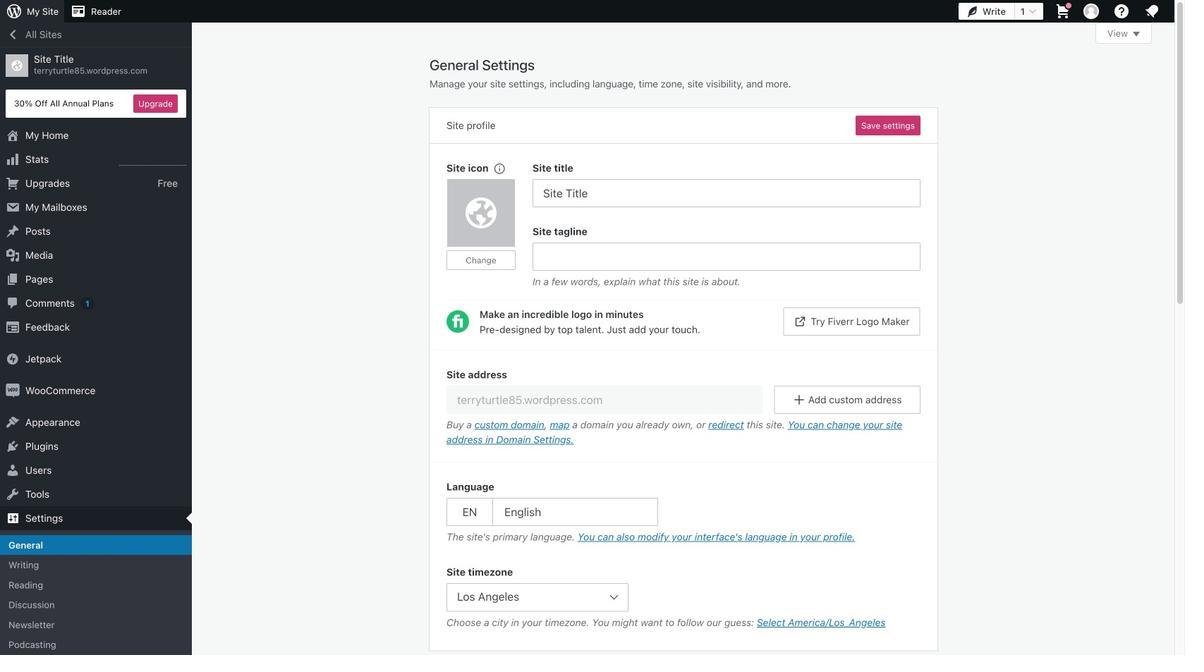 Task type: vqa. For each thing, say whether or not it's contained in the screenshot.
WordPress.com logo
no



Task type: describe. For each thing, give the bounding box(es) containing it.
more information image
[[493, 162, 506, 175]]

my profile image
[[1084, 4, 1100, 19]]

my shopping cart image
[[1055, 3, 1072, 20]]

highest hourly views 0 image
[[119, 157, 186, 166]]

1 img image from the top
[[6, 352, 20, 366]]



Task type: locate. For each thing, give the bounding box(es) containing it.
manage your notifications image
[[1144, 3, 1161, 20]]

fiverr small logo image
[[447, 311, 469, 333]]

closed image
[[1134, 32, 1141, 37]]

0 vertical spatial img image
[[6, 352, 20, 366]]

group
[[447, 161, 533, 293], [533, 161, 921, 208], [533, 224, 921, 293], [430, 350, 938, 463], [447, 480, 921, 548], [447, 565, 921, 634]]

img image
[[6, 352, 20, 366], [6, 384, 20, 398]]

None text field
[[447, 386, 763, 414]]

None text field
[[533, 179, 921, 208], [533, 243, 921, 271], [533, 179, 921, 208], [533, 243, 921, 271]]

1 vertical spatial img image
[[6, 384, 20, 398]]

help image
[[1114, 3, 1131, 20]]

main content
[[430, 23, 1153, 656]]

2 img image from the top
[[6, 384, 20, 398]]



